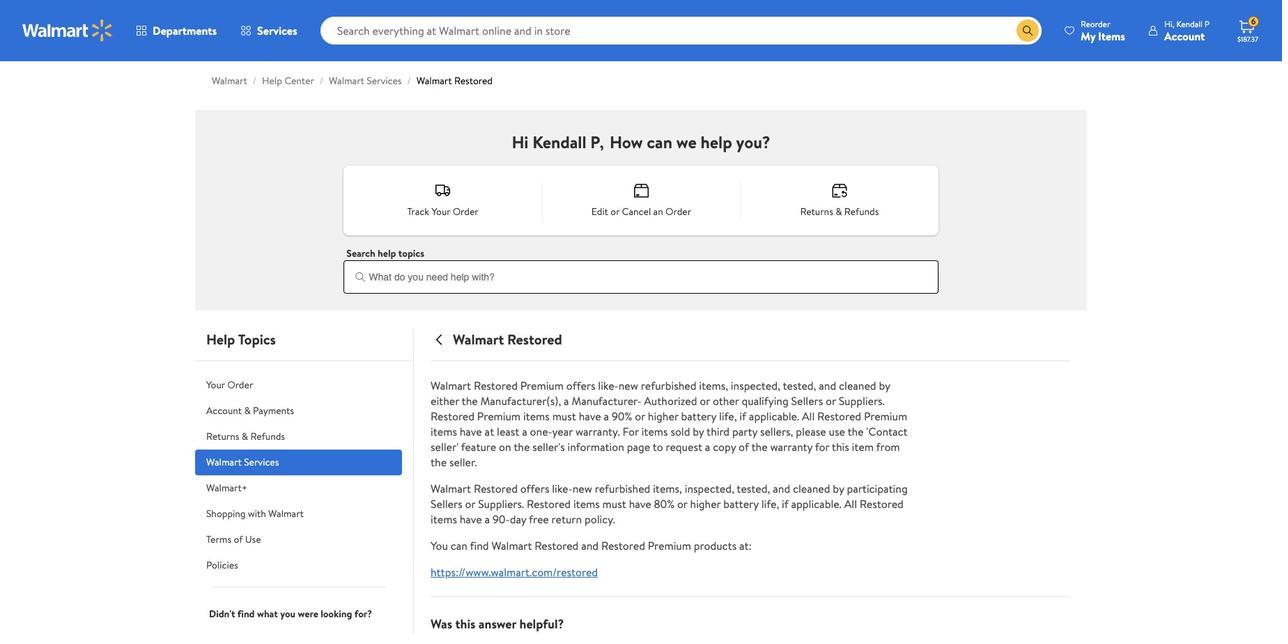 Task type: locate. For each thing, give the bounding box(es) containing it.
payments
[[253, 404, 294, 418]]

cleaned inside the walmart restored premium offers like-new refurbished items, inspected, tested, and cleaned by either the manufacturer(s), a manufacturer- authorized or other qualifying sellers or suppliers. restored premium items must have a 90% or higher battery life, if applicable. all restored premium items have at least a one-year warranty. for items sold by third party sellers, please use the 'contact seller' feature on the seller's information page to request a copy of the warranty for this item from the seller.
[[839, 378, 877, 394]]

Search help topics search field
[[344, 247, 939, 294]]

sellers inside the walmart restored premium offers like-new refurbished items, inspected, tested, and cleaned by either the manufacturer(s), a manufacturer- authorized or other qualifying sellers or suppliers. restored premium items must have a 90% or higher battery life, if applicable. all restored premium items have at least a one-year warranty. for items sold by third party sellers, please use the 'contact seller' feature on the seller's information page to request a copy of the warranty for this item from the seller.
[[791, 394, 823, 409]]

applicable. inside the walmart restored premium offers like-new refurbished items, inspected, tested, and cleaned by either the manufacturer(s), a manufacturer- authorized or other qualifying sellers or suppliers. restored premium items must have a 90% or higher battery life, if applicable. all restored premium items have at least a one-year warranty. for items sold by third party sellers, please use the 'contact seller' feature on the seller's information page to request a copy of the warranty for this item from the seller.
[[749, 409, 800, 424]]

can left we at the right top of the page
[[647, 130, 673, 154]]

0 vertical spatial account
[[1165, 28, 1205, 44]]

1 horizontal spatial find
[[470, 539, 489, 554]]

have left 80%
[[629, 497, 652, 512]]

1 vertical spatial offers
[[520, 482, 550, 497]]

track your order link
[[344, 169, 542, 233]]

inspected, up party
[[731, 378, 781, 394]]

the left seller.
[[431, 455, 447, 470]]

/ right center
[[320, 74, 323, 88]]

0 horizontal spatial refunds
[[251, 430, 285, 444]]

0 horizontal spatial account
[[206, 404, 242, 418]]

walmart / help center / walmart services / walmart restored
[[212, 74, 493, 88]]

0 horizontal spatial this
[[455, 616, 476, 634]]

were
[[298, 608, 318, 622]]

0 vertical spatial all
[[802, 409, 815, 424]]

a
[[564, 394, 569, 409], [604, 409, 609, 424], [522, 424, 527, 440], [705, 440, 711, 455], [485, 512, 490, 528]]

higher up to
[[648, 409, 679, 424]]

2 horizontal spatial /
[[407, 74, 411, 88]]

0 vertical spatial applicable.
[[749, 409, 800, 424]]

0 horizontal spatial returns
[[206, 430, 239, 444]]

0 horizontal spatial must
[[552, 409, 576, 424]]

offers inside the walmart restored premium offers like-new refurbished items, inspected, tested, and cleaned by either the manufacturer(s), a manufacturer- authorized or other qualifying sellers or suppliers. restored premium items must have a 90% or higher battery life, if applicable. all restored premium items have at least a one-year warranty. for items sold by third party sellers, please use the 'contact seller' feature on the seller's information page to request a copy of the warranty for this item from the seller.
[[567, 378, 596, 394]]

new inside the walmart restored offers like-new refurbished items, inspected, tested, and cleaned by participating sellers or suppliers. restored items must have 80% or higher battery life, if applicable. all restored items have a 90-day free return policy.
[[573, 482, 592, 497]]

0 horizontal spatial and
[[581, 539, 599, 554]]

0 vertical spatial kendall
[[1177, 18, 1203, 30]]

or right 90%
[[635, 409, 645, 424]]

1 horizontal spatial returns & refunds link
[[740, 169, 939, 233]]

0 vertical spatial tested,
[[783, 378, 817, 394]]

must up you can find walmart restored and restored premium products at:
[[603, 497, 626, 512]]

use
[[245, 533, 261, 547]]

0 horizontal spatial like-
[[552, 482, 573, 497]]

restored
[[454, 74, 493, 88], [507, 330, 562, 349], [474, 378, 518, 394], [431, 409, 475, 424], [818, 409, 862, 424], [474, 482, 518, 497], [527, 497, 571, 512], [860, 497, 904, 512], [535, 539, 579, 554], [601, 539, 645, 554]]

What do you need help with? search field
[[344, 261, 939, 294]]

0 horizontal spatial can
[[451, 539, 468, 554]]

1 / from the left
[[253, 74, 257, 88]]

0 vertical spatial returns & refunds link
[[740, 169, 939, 233]]

track your order
[[407, 205, 479, 219]]

items right for
[[642, 424, 668, 440]]

1 horizontal spatial must
[[603, 497, 626, 512]]

party
[[733, 424, 758, 440]]

must
[[552, 409, 576, 424], [603, 497, 626, 512]]

refurbished inside the walmart restored offers like-new refurbished items, inspected, tested, and cleaned by participating sellers or suppliers. restored items must have 80% or higher battery life, if applicable. all restored items have a 90-day free return policy.
[[595, 482, 651, 497]]

new up 90%
[[619, 378, 638, 394]]

& for account & payments 'link'
[[244, 404, 251, 418]]

refurbished inside the walmart restored premium offers like-new refurbished items, inspected, tested, and cleaned by either the manufacturer(s), a manufacturer- authorized or other qualifying sellers or suppliers. restored premium items must have a 90% or higher battery life, if applicable. all restored premium items have at least a one-year warranty. for items sold by third party sellers, please use the 'contact seller' feature on the seller's information page to request a copy of the warranty for this item from the seller.
[[641, 378, 697, 394]]

help left topics
[[206, 330, 235, 349]]

0 vertical spatial refunds
[[845, 205, 879, 219]]

walmart link
[[212, 74, 247, 88]]

0 horizontal spatial your
[[206, 378, 225, 392]]

80%
[[654, 497, 675, 512]]

applicable. up warranty
[[749, 409, 800, 424]]

0 vertical spatial refurbished
[[641, 378, 697, 394]]

1 horizontal spatial higher
[[690, 497, 721, 512]]

inspected, down the 'copy' on the bottom of page
[[685, 482, 734, 497]]

1 horizontal spatial returns & refunds
[[800, 205, 879, 219]]

1 vertical spatial this
[[455, 616, 476, 634]]

or
[[611, 205, 620, 219], [700, 394, 710, 409], [826, 394, 836, 409], [635, 409, 645, 424], [465, 497, 476, 512], [677, 497, 688, 512]]

your
[[432, 205, 451, 219], [206, 378, 225, 392]]

0 vertical spatial items,
[[699, 378, 728, 394]]

sellers up please
[[791, 394, 823, 409]]

1 horizontal spatial new
[[619, 378, 638, 394]]

2 horizontal spatial order
[[666, 205, 692, 219]]

0 vertical spatial returns
[[800, 205, 834, 219]]

didn't find what you were looking for?
[[209, 608, 372, 622]]

can
[[647, 130, 673, 154], [451, 539, 468, 554]]

premium down the walmart restored offers like-new refurbished items, inspected, tested, and cleaned by participating sellers or suppliers. restored items must have 80% or higher battery life, if applicable. all restored items have a 90-day free return policy.
[[648, 539, 691, 554]]

life, inside the walmart restored offers like-new refurbished items, inspected, tested, and cleaned by participating sellers or suppliers. restored items must have 80% or higher battery life, if applicable. all restored items have a 90-day free return policy.
[[762, 497, 779, 512]]

walmart services link
[[329, 74, 402, 88], [195, 450, 402, 476]]

1 vertical spatial sellers
[[431, 497, 463, 512]]

find left what
[[238, 608, 255, 622]]

1 horizontal spatial if
[[782, 497, 789, 512]]

suppliers. up use
[[839, 394, 885, 409]]

help right we at the right top of the page
[[701, 130, 732, 154]]

1 horizontal spatial battery
[[724, 497, 759, 512]]

0 horizontal spatial higher
[[648, 409, 679, 424]]

items, inside the walmart restored premium offers like-new refurbished items, inspected, tested, and cleaned by either the manufacturer(s), a manufacturer- authorized or other qualifying sellers or suppliers. restored premium items must have a 90% or higher battery life, if applicable. all restored premium items have at least a one-year warranty. for items sold by third party sellers, please use the 'contact seller' feature on the seller's information page to request a copy of the warranty for this item from the seller.
[[699, 378, 728, 394]]

a left 90-
[[485, 512, 490, 528]]

cleaned down for
[[793, 482, 831, 497]]

and down warranty
[[773, 482, 791, 497]]

2 vertical spatial &
[[242, 430, 248, 444]]

hi kendall p, how can we help you?
[[512, 130, 771, 154]]

0 vertical spatial by
[[879, 378, 891, 394]]

information
[[568, 440, 624, 455]]

0 vertical spatial higher
[[648, 409, 679, 424]]

search icon image
[[1023, 25, 1034, 36]]

of right the 'copy' on the bottom of page
[[739, 440, 749, 455]]

refurbished up policy.
[[595, 482, 651, 497]]

kendall inside hi, kendall p account
[[1177, 18, 1203, 30]]

0 horizontal spatial sellers
[[431, 497, 463, 512]]

returns & refunds
[[800, 205, 879, 219], [206, 430, 285, 444]]

kendall for p,
[[533, 130, 587, 154]]

1 vertical spatial your
[[206, 378, 225, 392]]

if down warranty
[[782, 497, 789, 512]]

0 horizontal spatial kendall
[[533, 130, 587, 154]]

applicable. down for
[[792, 497, 842, 512]]

cleaned inside the walmart restored offers like-new refurbished items, inspected, tested, and cleaned by participating sellers or suppliers. restored items must have 80% or higher battery life, if applicable. all restored items have a 90-day free return policy.
[[793, 482, 831, 497]]

1 horizontal spatial suppliers.
[[839, 394, 885, 409]]

if right other
[[740, 409, 747, 424]]

of
[[739, 440, 749, 455], [234, 533, 243, 547]]

0 horizontal spatial life,
[[719, 409, 737, 424]]

return
[[552, 512, 582, 528]]

items, inside the walmart restored offers like-new refurbished items, inspected, tested, and cleaned by participating sellers or suppliers. restored items must have 80% or higher battery life, if applicable. all restored items have a 90-day free return policy.
[[653, 482, 682, 497]]

1 vertical spatial and
[[773, 482, 791, 497]]

sellers
[[791, 394, 823, 409], [431, 497, 463, 512]]

must right the one-
[[552, 409, 576, 424]]

and inside the walmart restored offers like-new refurbished items, inspected, tested, and cleaned by participating sellers or suppliers. restored items must have 80% or higher battery life, if applicable. all restored items have a 90-day free return policy.
[[773, 482, 791, 497]]

1 vertical spatial walmart services link
[[195, 450, 402, 476]]

help inside 'search field'
[[378, 247, 396, 261]]

1 vertical spatial returns & refunds link
[[195, 424, 402, 450]]

/ left walmart restored link on the top left
[[407, 74, 411, 88]]

life, up the 'copy' on the bottom of page
[[719, 409, 737, 424]]

day
[[510, 512, 527, 528]]

find
[[470, 539, 489, 554], [238, 608, 255, 622]]

request
[[666, 440, 703, 455]]

0 vertical spatial help
[[701, 130, 732, 154]]

and down policy.
[[581, 539, 599, 554]]

1 vertical spatial services
[[367, 74, 402, 88]]

reorder my items
[[1081, 18, 1126, 44]]

sellers up "you"
[[431, 497, 463, 512]]

for
[[623, 424, 639, 440]]

cleaned up use
[[839, 378, 877, 394]]

this right for
[[832, 440, 849, 455]]

edit
[[592, 205, 608, 219]]

1 horizontal spatial by
[[833, 482, 844, 497]]

by inside the walmart restored offers like-new refurbished items, inspected, tested, and cleaned by participating sellers or suppliers. restored items must have 80% or higher battery life, if applicable. all restored items have a 90-day free return policy.
[[833, 482, 844, 497]]

items
[[1099, 28, 1126, 44]]

by right sold
[[693, 424, 704, 440]]

kendall
[[1177, 18, 1203, 30], [533, 130, 587, 154]]

2 horizontal spatial and
[[819, 378, 837, 394]]

premium up on
[[477, 409, 521, 424]]

1 horizontal spatial items,
[[699, 378, 728, 394]]

we
[[677, 130, 697, 154]]

the
[[462, 394, 478, 409], [848, 424, 864, 440], [514, 440, 530, 455], [752, 440, 768, 455], [431, 455, 447, 470]]

or left other
[[700, 394, 710, 409]]

you can find walmart restored and restored premium products at:
[[431, 539, 752, 554]]

0 horizontal spatial offers
[[520, 482, 550, 497]]

didn't
[[209, 608, 235, 622]]

kendall left p
[[1177, 18, 1203, 30]]

and inside the walmart restored premium offers like-new refurbished items, inspected, tested, and cleaned by either the manufacturer(s), a manufacturer- authorized or other qualifying sellers or suppliers. restored premium items must have a 90% or higher battery life, if applicable. all restored premium items have at least a one-year warranty. for items sold by third party sellers, please use the 'contact seller' feature on the seller's information page to request a copy of the warranty for this item from the seller.
[[819, 378, 837, 394]]

track
[[407, 205, 429, 219]]

inspected, inside the walmart restored offers like-new refurbished items, inspected, tested, and cleaned by participating sellers or suppliers. restored items must have 80% or higher battery life, if applicable. all restored items have a 90-day free return policy.
[[685, 482, 734, 497]]

0 horizontal spatial help
[[378, 247, 396, 261]]

2 vertical spatial by
[[833, 482, 844, 497]]

battery inside the walmart restored offers like-new refurbished items, inspected, tested, and cleaned by participating sellers or suppliers. restored items must have 80% or higher battery life, if applicable. all restored items have a 90-day free return policy.
[[724, 497, 759, 512]]

participating
[[847, 482, 908, 497]]

answer
[[479, 616, 517, 634]]

warranty
[[770, 440, 813, 455]]

0 vertical spatial and
[[819, 378, 837, 394]]

help center link
[[262, 74, 314, 88]]

tested, up at:
[[737, 482, 770, 497]]

at
[[485, 424, 494, 440]]

least
[[497, 424, 520, 440]]

help left "topics"
[[378, 247, 396, 261]]

account left the $187.37
[[1165, 28, 1205, 44]]

helpful?
[[520, 616, 564, 634]]

help
[[262, 74, 282, 88], [206, 330, 235, 349]]

or up use
[[826, 394, 836, 409]]

a up year
[[564, 394, 569, 409]]

new up return
[[573, 482, 592, 497]]

/ right walmart link
[[253, 74, 257, 88]]

of inside the walmart restored premium offers like-new refurbished items, inspected, tested, and cleaned by either the manufacturer(s), a manufacturer- authorized or other qualifying sellers or suppliers. restored premium items must have a 90% or higher battery life, if applicable. all restored premium items have at least a one-year warranty. for items sold by third party sellers, please use the 'contact seller' feature on the seller's information page to request a copy of the warranty for this item from the seller.
[[739, 440, 749, 455]]

terms
[[206, 533, 231, 547]]

all left use
[[802, 409, 815, 424]]

1 vertical spatial cleaned
[[793, 482, 831, 497]]

0 vertical spatial if
[[740, 409, 747, 424]]

items, down to
[[653, 482, 682, 497]]

6
[[1252, 15, 1256, 27]]

your up "account & payments"
[[206, 378, 225, 392]]

1 vertical spatial help
[[378, 247, 396, 261]]

copy
[[713, 440, 736, 455]]

1 vertical spatial can
[[451, 539, 468, 554]]

kendall left p,
[[533, 130, 587, 154]]

an
[[654, 205, 663, 219]]

0 horizontal spatial tested,
[[737, 482, 770, 497]]

1 vertical spatial applicable.
[[792, 497, 842, 512]]

your right track
[[432, 205, 451, 219]]

hi
[[512, 130, 529, 154]]

0 vertical spatial life,
[[719, 409, 737, 424]]

new
[[619, 378, 638, 394], [573, 482, 592, 497]]

higher right 80%
[[690, 497, 721, 512]]

applicable.
[[749, 409, 800, 424], [792, 497, 842, 512]]

items up "you"
[[431, 512, 457, 528]]

0 vertical spatial services
[[257, 23, 297, 38]]

0 horizontal spatial if
[[740, 409, 747, 424]]

help left center
[[262, 74, 282, 88]]

0 vertical spatial this
[[832, 440, 849, 455]]

0 horizontal spatial new
[[573, 482, 592, 497]]

1 vertical spatial items,
[[653, 482, 682, 497]]

products
[[694, 539, 737, 554]]

0 horizontal spatial returns & refunds link
[[195, 424, 402, 450]]

item
[[852, 440, 874, 455]]

cleaned
[[839, 378, 877, 394], [793, 482, 831, 497]]

returns & refunds link
[[740, 169, 939, 233], [195, 424, 402, 450]]

suppliers.
[[839, 394, 885, 409], [478, 497, 524, 512]]

like- up 90%
[[598, 378, 619, 394]]

edit or cancel an order
[[592, 205, 692, 219]]

order right track
[[453, 205, 479, 219]]

this right was
[[455, 616, 476, 634]]

a left the one-
[[522, 424, 527, 440]]

1 vertical spatial tested,
[[737, 482, 770, 497]]

tested, up please
[[783, 378, 817, 394]]

page
[[627, 440, 650, 455]]

& inside 'link'
[[244, 404, 251, 418]]

items, right authorized in the right bottom of the page
[[699, 378, 728, 394]]

can right "you"
[[451, 539, 468, 554]]

this
[[832, 440, 849, 455], [455, 616, 476, 634]]

like- up return
[[552, 482, 573, 497]]

offers
[[567, 378, 596, 394], [520, 482, 550, 497]]

1 horizontal spatial sellers
[[791, 394, 823, 409]]

1 horizontal spatial and
[[773, 482, 791, 497]]

1 horizontal spatial offers
[[567, 378, 596, 394]]

1 vertical spatial refurbished
[[595, 482, 651, 497]]

inspected, inside the walmart restored premium offers like-new refurbished items, inspected, tested, and cleaned by either the manufacturer(s), a manufacturer- authorized or other qualifying sellers or suppliers. restored premium items must have a 90% or higher battery life, if applicable. all restored premium items have at least a one-year warranty. for items sold by third party sellers, please use the 'contact seller' feature on the seller's information page to request a copy of the warranty for this item from the seller.
[[731, 378, 781, 394]]

0 horizontal spatial returns & refunds
[[206, 430, 285, 444]]

0 horizontal spatial /
[[253, 74, 257, 88]]

0 horizontal spatial all
[[802, 409, 815, 424]]

find right "you"
[[470, 539, 489, 554]]

all down item
[[845, 497, 857, 512]]

1 horizontal spatial account
[[1165, 28, 1205, 44]]

0 horizontal spatial suppliers.
[[478, 497, 524, 512]]

the right use
[[848, 424, 864, 440]]

seller's
[[533, 440, 565, 455]]

like-
[[598, 378, 619, 394], [552, 482, 573, 497]]

1 vertical spatial higher
[[690, 497, 721, 512]]

1 horizontal spatial /
[[320, 74, 323, 88]]

1 horizontal spatial help
[[701, 130, 732, 154]]

by left the participating
[[833, 482, 844, 497]]

account
[[1165, 28, 1205, 44], [206, 404, 242, 418]]

1 vertical spatial battery
[[724, 497, 759, 512]]

suppliers. left free at the bottom left
[[478, 497, 524, 512]]

if inside the walmart restored offers like-new refurbished items, inspected, tested, and cleaned by participating sellers or suppliers. restored items must have 80% or higher battery life, if applicable. all restored items have a 90-day free return policy.
[[782, 497, 789, 512]]

refurbished up sold
[[641, 378, 697, 394]]

year
[[552, 424, 573, 440]]

a inside the walmart restored offers like-new refurbished items, inspected, tested, and cleaned by participating sellers or suppliers. restored items must have 80% or higher battery life, if applicable. all restored items have a 90-day free return policy.
[[485, 512, 490, 528]]

walmart services link up shopping with walmart link
[[195, 450, 402, 476]]

third
[[707, 424, 730, 440]]

of left use
[[234, 533, 243, 547]]

0 vertical spatial help
[[262, 74, 282, 88]]

offers up warranty.
[[567, 378, 596, 394]]

1 vertical spatial like-
[[552, 482, 573, 497]]

1 vertical spatial new
[[573, 482, 592, 497]]

life, down warranty
[[762, 497, 779, 512]]

battery inside the walmart restored premium offers like-new refurbished items, inspected, tested, and cleaned by either the manufacturer(s), a manufacturer- authorized or other qualifying sellers or suppliers. restored premium items must have a 90% or higher battery life, if applicable. all restored premium items have at least a one-year warranty. for items sold by third party sellers, please use the 'contact seller' feature on the seller's information page to request a copy of the warranty for this item from the seller.
[[681, 409, 717, 424]]

order right an at the top of the page
[[666, 205, 692, 219]]

1 horizontal spatial life,
[[762, 497, 779, 512]]

1 vertical spatial help
[[206, 330, 235, 349]]

and up use
[[819, 378, 837, 394]]

order up "account & payments"
[[227, 378, 253, 392]]

by up 'contact
[[879, 378, 891, 394]]

0 horizontal spatial items,
[[653, 482, 682, 497]]

offers up free at the bottom left
[[520, 482, 550, 497]]

walmart services link right center
[[329, 74, 402, 88]]

must inside the walmart restored offers like-new refurbished items, inspected, tested, and cleaned by participating sellers or suppliers. restored items must have 80% or higher battery life, if applicable. all restored items have a 90-day free return policy.
[[603, 497, 626, 512]]

0 horizontal spatial battery
[[681, 409, 717, 424]]

warranty.
[[576, 424, 620, 440]]

refunds
[[845, 205, 879, 219], [251, 430, 285, 444]]

2 horizontal spatial by
[[879, 378, 891, 394]]

premium up 'from'
[[864, 409, 908, 424]]

account down your order at the bottom left of page
[[206, 404, 242, 418]]

returns
[[800, 205, 834, 219], [206, 430, 239, 444]]

0 vertical spatial cleaned
[[839, 378, 877, 394]]

0 vertical spatial suppliers.
[[839, 394, 885, 409]]

a left the 'copy' on the bottom of page
[[705, 440, 711, 455]]

1 horizontal spatial refunds
[[845, 205, 879, 219]]

0 vertical spatial new
[[619, 378, 638, 394]]

0 vertical spatial like-
[[598, 378, 619, 394]]



Task type: vqa. For each thing, say whether or not it's contained in the screenshot.
 icon
no



Task type: describe. For each thing, give the bounding box(es) containing it.
other
[[713, 394, 739, 409]]

1 vertical spatial returns & refunds
[[206, 430, 285, 444]]

or right 80%
[[677, 497, 688, 512]]

1 vertical spatial returns
[[206, 430, 239, 444]]

how
[[610, 130, 643, 154]]

shopping with walmart
[[206, 507, 304, 521]]

from
[[876, 440, 900, 455]]

suppliers. inside the walmart restored offers like-new refurbished items, inspected, tested, and cleaned by participating sellers or suppliers. restored items must have 80% or higher battery life, if applicable. all restored items have a 90-day free return policy.
[[478, 497, 524, 512]]

you?
[[736, 130, 771, 154]]

1 horizontal spatial order
[[453, 205, 479, 219]]

for?
[[355, 608, 372, 622]]

what
[[257, 608, 278, 622]]

cancel
[[622, 205, 651, 219]]

account & payments link
[[195, 399, 402, 424]]

your order
[[206, 378, 253, 392]]

2 vertical spatial services
[[244, 456, 279, 470]]

account inside 'link'
[[206, 404, 242, 418]]

the right on
[[514, 440, 530, 455]]

& for returns & refunds link to the left
[[242, 430, 248, 444]]

hi, kendall p account
[[1165, 18, 1210, 44]]

1 horizontal spatial your
[[432, 205, 451, 219]]

https://www.walmart.com/restored﻿
[[431, 565, 598, 581]]

life, inside the walmart restored premium offers like-new refurbished items, inspected, tested, and cleaned by either the manufacturer(s), a manufacturer- authorized or other qualifying sellers or suppliers. restored premium items must have a 90% or higher battery life, if applicable. all restored premium items have at least a one-year warranty. for items sold by third party sellers, please use the 'contact seller' feature on the seller's information page to request a copy of the warranty for this item from the seller.
[[719, 409, 737, 424]]

premium up the one-
[[520, 378, 564, 394]]

0 horizontal spatial order
[[227, 378, 253, 392]]

manufacturer(s),
[[481, 394, 561, 409]]

2 vertical spatial and
[[581, 539, 599, 554]]

back image
[[431, 332, 447, 349]]

kendall for p
[[1177, 18, 1203, 30]]

have left 'at'
[[460, 424, 482, 440]]

walmart restored premium offers like-new refurbished items, inspected, tested, and cleaned by either the manufacturer(s), a manufacturer- authorized or other qualifying sellers or suppliers. restored premium items must have a 90% or higher battery life, if applicable. all restored premium items have at least a one-year warranty. for items sold by third party sellers, please use the 'contact seller' feature on the seller's information page to request a copy of the warranty for this item from the seller.
[[431, 378, 908, 470]]

you
[[280, 608, 296, 622]]

services button
[[229, 14, 309, 47]]

0 vertical spatial can
[[647, 130, 673, 154]]

items up you can find walmart restored and restored premium products at:
[[574, 497, 600, 512]]

0 vertical spatial walmart services link
[[329, 74, 402, 88]]

like- inside the walmart restored offers like-new refurbished items, inspected, tested, and cleaned by participating sellers or suppliers. restored items must have 80% or higher battery life, if applicable. all restored items have a 90-day free return policy.
[[552, 482, 573, 497]]

shopping with walmart link
[[195, 502, 402, 528]]

policies
[[206, 559, 238, 573]]

was
[[431, 616, 452, 634]]

qualifying
[[742, 394, 789, 409]]

tested, inside the walmart restored offers like-new refurbished items, inspected, tested, and cleaned by participating sellers or suppliers. restored items must have 80% or higher battery life, if applicable. all restored items have a 90-day free return policy.
[[737, 482, 770, 497]]

6 $187.37
[[1238, 15, 1259, 44]]

p,
[[591, 130, 604, 154]]

one-
[[530, 424, 552, 440]]

your order link
[[195, 373, 402, 399]]

topics
[[238, 330, 276, 349]]

walmart image
[[22, 20, 113, 42]]

must inside the walmart restored premium offers like-new refurbished items, inspected, tested, and cleaned by either the manufacturer(s), a manufacturer- authorized or other qualifying sellers or suppliers. restored premium items must have a 90% or higher battery life, if applicable. all restored premium items have at least a one-year warranty. for items sold by third party sellers, please use the 'contact seller' feature on the seller's information page to request a copy of the warranty for this item from the seller.
[[552, 409, 576, 424]]

sellers inside the walmart restored offers like-new refurbished items, inspected, tested, and cleaned by participating sellers or suppliers. restored items must have 80% or higher battery life, if applicable. all restored items have a 90-day free return policy.
[[431, 497, 463, 512]]

walmart inside the walmart restored offers like-new refurbished items, inspected, tested, and cleaned by participating sellers or suppliers. restored items must have 80% or higher battery life, if applicable. all restored items have a 90-day free return policy.
[[431, 482, 471, 497]]

this inside the walmart restored premium offers like-new refurbished items, inspected, tested, and cleaned by either the manufacturer(s), a manufacturer- authorized or other qualifying sellers or suppliers. restored premium items must have a 90% or higher battery life, if applicable. all restored premium items have at least a one-year warranty. for items sold by third party sellers, please use the 'contact seller' feature on the seller's information page to request a copy of the warranty for this item from the seller.
[[832, 440, 849, 455]]

or left 90-
[[465, 497, 476, 512]]

have up information
[[579, 409, 601, 424]]

0 vertical spatial &
[[836, 205, 842, 219]]

1 vertical spatial refunds
[[251, 430, 285, 444]]

offers inside the walmart restored offers like-new refurbished items, inspected, tested, and cleaned by participating sellers or suppliers. restored items must have 80% or higher battery life, if applicable. all restored items have a 90-day free return policy.
[[520, 482, 550, 497]]

the right either
[[462, 394, 478, 409]]

p
[[1205, 18, 1210, 30]]

1 vertical spatial by
[[693, 424, 704, 440]]

edit or cancel an order link
[[542, 169, 740, 233]]

walmart inside the walmart restored premium offers like-new refurbished items, inspected, tested, and cleaned by either the manufacturer(s), a manufacturer- authorized or other qualifying sellers or suppliers. restored premium items must have a 90% or higher battery life, if applicable. all restored premium items have at least a one-year warranty. for items sold by third party sellers, please use the 'contact seller' feature on the seller's information page to request a copy of the warranty for this item from the seller.
[[431, 378, 471, 394]]

manufacturer-
[[572, 394, 642, 409]]

tested, inside the walmart restored premium offers like-new refurbished items, inspected, tested, and cleaned by either the manufacturer(s), a manufacturer- authorized or other qualifying sellers or suppliers. restored premium items must have a 90% or higher battery life, if applicable. all restored premium items have at least a one-year warranty. for items sold by third party sellers, please use the 'contact seller' feature on the seller's information page to request a copy of the warranty for this item from the seller.
[[783, 378, 817, 394]]

or right the edit
[[611, 205, 620, 219]]

please
[[796, 424, 826, 440]]

all inside the walmart restored offers like-new refurbished items, inspected, tested, and cleaned by participating sellers or suppliers. restored items must have 80% or higher battery life, if applicable. all restored items have a 90-day free return policy.
[[845, 497, 857, 512]]

higher inside the walmart restored premium offers like-new refurbished items, inspected, tested, and cleaned by either the manufacturer(s), a manufacturer- authorized or other qualifying sellers or suppliers. restored premium items must have a 90% or higher battery life, if applicable. all restored premium items have at least a one-year warranty. for items sold by third party sellers, please use the 'contact seller' feature on the seller's information page to request a copy of the warranty for this item from the seller.
[[648, 409, 679, 424]]

'contact
[[867, 424, 908, 440]]

search
[[347, 247, 376, 261]]

the left warranty
[[752, 440, 768, 455]]

1 horizontal spatial returns
[[800, 205, 834, 219]]

walmart restored offers like-new refurbished items, inspected, tested, and cleaned by participating sellers or suppliers. restored items must have 80% or higher battery life, if applicable. all restored items have a 90-day free return policy.
[[431, 482, 908, 528]]

either
[[431, 394, 459, 409]]

topics
[[399, 247, 424, 261]]

walmart+ link
[[195, 476, 402, 502]]

90%
[[612, 409, 632, 424]]

sold
[[671, 424, 690, 440]]

account inside hi, kendall p account
[[1165, 28, 1205, 44]]

seller'
[[431, 440, 459, 455]]

terms of use link
[[195, 528, 402, 553]]

seller.
[[450, 455, 477, 470]]

have left 90-
[[460, 512, 482, 528]]

90-
[[493, 512, 510, 528]]

reorder
[[1081, 18, 1111, 30]]

higher inside the walmart restored offers like-new refurbished items, inspected, tested, and cleaned by participating sellers or suppliers. restored items must have 80% or higher battery life, if applicable. all restored items have a 90-day free return policy.
[[690, 497, 721, 512]]

help topics
[[206, 330, 276, 349]]

if inside the walmart restored premium offers like-new refurbished items, inspected, tested, and cleaned by either the manufacturer(s), a manufacturer- authorized or other qualifying sellers or suppliers. restored premium items must have a 90% or higher battery life, if applicable. all restored premium items have at least a one-year warranty. for items sold by third party sellers, please use the 'contact seller' feature on the seller's information page to request a copy of the warranty for this item from the seller.
[[740, 409, 747, 424]]

departments
[[153, 23, 217, 38]]

use
[[829, 424, 845, 440]]

hi,
[[1165, 18, 1175, 30]]

0 horizontal spatial find
[[238, 608, 255, 622]]

new inside the walmart restored premium offers like-new refurbished items, inspected, tested, and cleaned by either the manufacturer(s), a manufacturer- authorized or other qualifying sellers or suppliers. restored premium items must have a 90% or higher battery life, if applicable. all restored premium items have at least a one-year warranty. for items sold by third party sellers, please use the 'contact seller' feature on the seller's information page to request a copy of the warranty for this item from the seller.
[[619, 378, 638, 394]]

sellers,
[[760, 424, 794, 440]]

walmart services
[[206, 456, 279, 470]]

items down either
[[431, 424, 457, 440]]

my
[[1081, 28, 1096, 44]]

2 / from the left
[[320, 74, 323, 88]]

was this answer helpful?
[[431, 616, 564, 634]]

0 vertical spatial returns & refunds
[[800, 205, 879, 219]]

on
[[499, 440, 511, 455]]

Search search field
[[320, 17, 1042, 45]]

walmart+
[[206, 482, 248, 496]]

0 horizontal spatial help
[[206, 330, 235, 349]]

to
[[653, 440, 663, 455]]

https://www.walmart.com/restored﻿ link
[[431, 565, 598, 581]]

like- inside the walmart restored premium offers like-new refurbished items, inspected, tested, and cleaned by either the manufacturer(s), a manufacturer- authorized or other qualifying sellers or suppliers. restored premium items must have a 90% or higher battery life, if applicable. all restored premium items have at least a one-year warranty. for items sold by third party sellers, please use the 'contact seller' feature on the seller's information page to request a copy of the warranty for this item from the seller.
[[598, 378, 619, 394]]

of inside terms of use link
[[234, 533, 243, 547]]

departments button
[[124, 14, 229, 47]]

applicable. inside the walmart restored offers like-new refurbished items, inspected, tested, and cleaned by participating sellers or suppliers. restored items must have 80% or higher battery life, if applicable. all restored items have a 90-day free return policy.
[[792, 497, 842, 512]]

services inside popup button
[[257, 23, 297, 38]]

terms of use
[[206, 533, 261, 547]]

you
[[431, 539, 448, 554]]

looking
[[321, 608, 352, 622]]

for
[[815, 440, 830, 455]]

a left 90%
[[604, 409, 609, 424]]

walmart restored link
[[417, 74, 493, 88]]

1 horizontal spatial help
[[262, 74, 282, 88]]

suppliers. inside the walmart restored premium offers like-new refurbished items, inspected, tested, and cleaned by either the manufacturer(s), a manufacturer- authorized or other qualifying sellers or suppliers. restored premium items must have a 90% or higher battery life, if applicable. all restored premium items have at least a one-year warranty. for items sold by third party sellers, please use the 'contact seller' feature on the seller's information page to request a copy of the warranty for this item from the seller.
[[839, 394, 885, 409]]

shopping
[[206, 507, 246, 521]]

policy.
[[585, 512, 615, 528]]

account & payments
[[206, 404, 294, 418]]

Walmart Site-Wide search field
[[320, 17, 1042, 45]]

$187.37
[[1238, 34, 1259, 44]]

0 vertical spatial find
[[470, 539, 489, 554]]

walmart restored
[[453, 330, 562, 349]]

all inside the walmart restored premium offers like-new refurbished items, inspected, tested, and cleaned by either the manufacturer(s), a manufacturer- authorized or other qualifying sellers or suppliers. restored premium items must have a 90% or higher battery life, if applicable. all restored premium items have at least a one-year warranty. for items sold by third party sellers, please use the 'contact seller' feature on the seller's information page to request a copy of the warranty for this item from the seller.
[[802, 409, 815, 424]]

items left year
[[523, 409, 550, 424]]

3 / from the left
[[407, 74, 411, 88]]

with
[[248, 507, 266, 521]]



